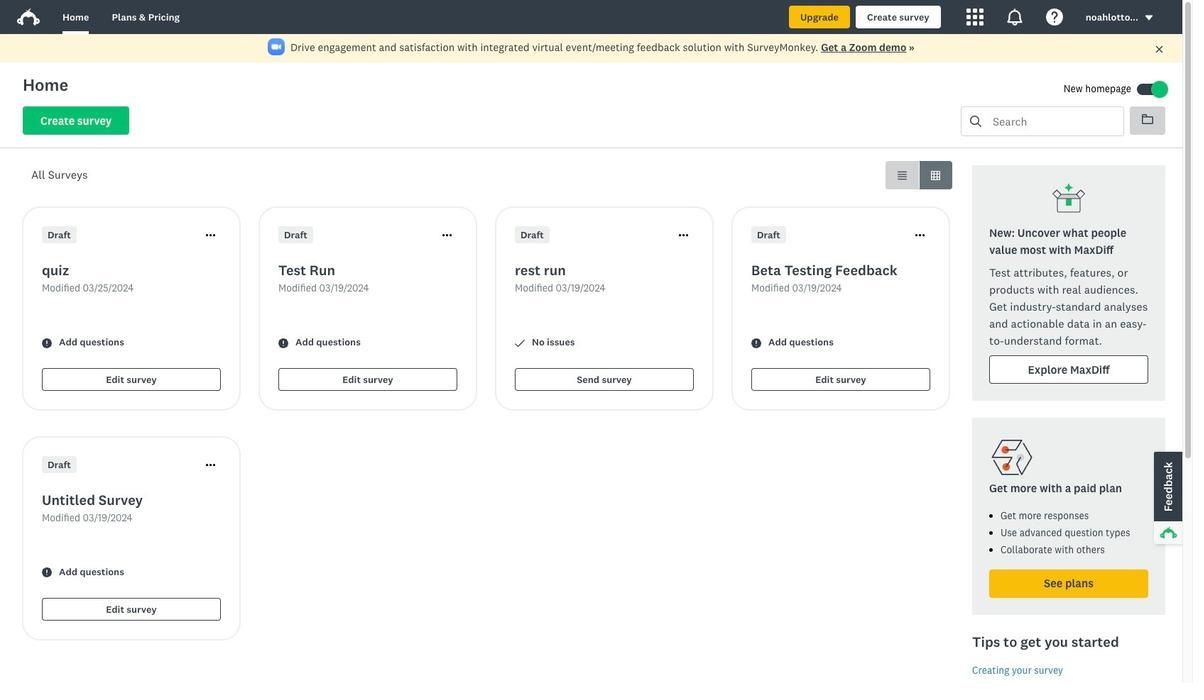 Task type: vqa. For each thing, say whether or not it's contained in the screenshot.
second Open menu image from the bottom of the page
no



Task type: locate. For each thing, give the bounding box(es) containing it.
max diff icon image
[[1052, 183, 1086, 217]]

Search text field
[[982, 107, 1124, 136]]

folders image
[[1142, 114, 1153, 125], [1142, 114, 1153, 124]]

search image
[[970, 116, 982, 127]]

dropdown arrow icon image
[[1144, 13, 1154, 23], [1145, 15, 1153, 20]]

products icon image
[[966, 9, 984, 26], [966, 9, 984, 26]]

response based pricing icon image
[[989, 435, 1035, 481]]

group
[[886, 161, 952, 190]]

notification center icon image
[[1006, 9, 1023, 26]]

brand logo image
[[17, 6, 40, 28], [17, 9, 40, 26]]

warning image
[[42, 338, 52, 348], [278, 338, 288, 348], [751, 338, 761, 348], [42, 569, 52, 578]]

search image
[[970, 116, 982, 127]]



Task type: describe. For each thing, give the bounding box(es) containing it.
1 brand logo image from the top
[[17, 6, 40, 28]]

2 brand logo image from the top
[[17, 9, 40, 26]]

no issues image
[[515, 338, 525, 348]]

2 folders image from the top
[[1142, 114, 1153, 124]]

1 folders image from the top
[[1142, 114, 1153, 125]]

x image
[[1155, 45, 1164, 54]]

help icon image
[[1046, 9, 1063, 26]]



